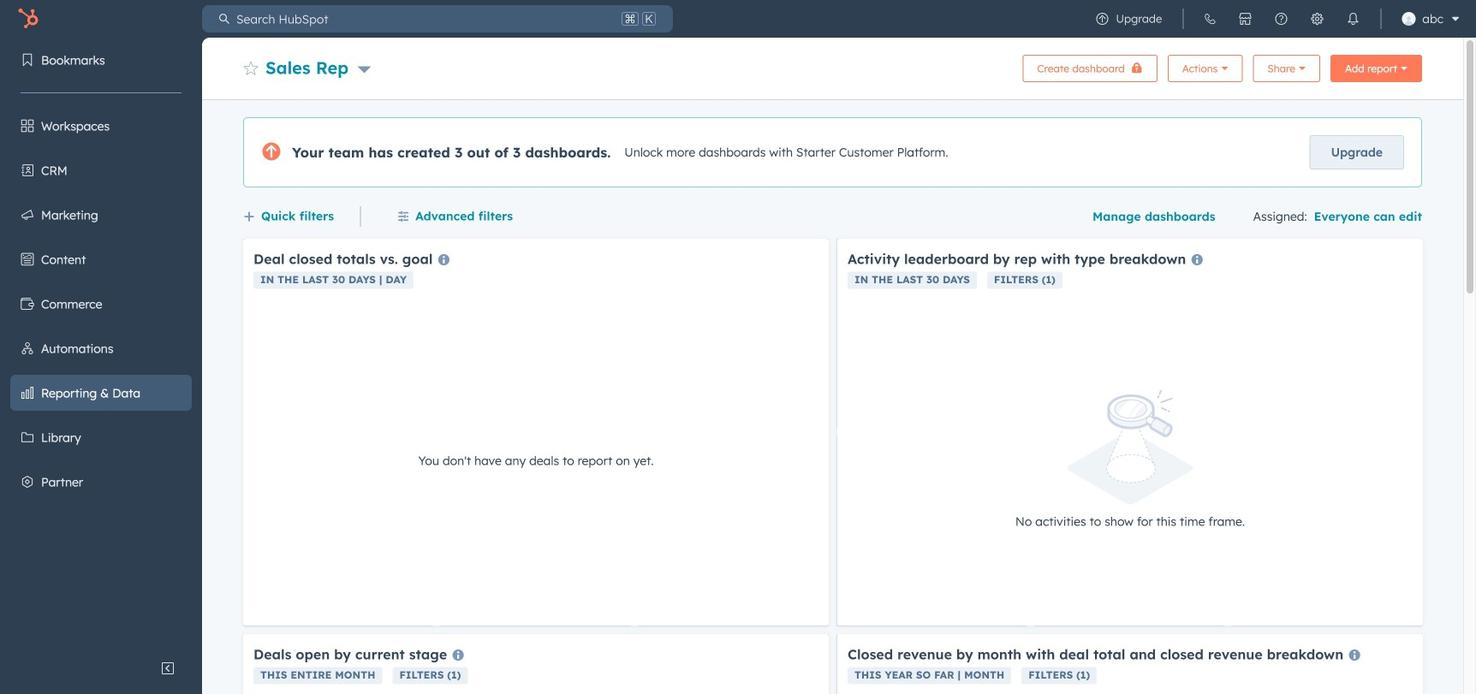 Task type: locate. For each thing, give the bounding box(es) containing it.
activity leaderboard by rep with type breakdown element
[[838, 239, 1423, 626]]

menu
[[1084, 0, 1466, 38], [0, 38, 202, 652]]

marketplaces image
[[1239, 12, 1252, 26]]

deals open by current stage element
[[243, 635, 829, 695]]

Search HubSpot search field
[[230, 5, 618, 33]]

banner
[[243, 50, 1422, 82]]

notifications image
[[1346, 12, 1360, 26]]

1 horizontal spatial menu
[[1084, 0, 1466, 38]]

bookmarks primary navigation item image
[[21, 53, 34, 67]]



Task type: describe. For each thing, give the bounding box(es) containing it.
terry turtle image
[[1402, 12, 1416, 26]]

closed revenue by month with deal total and closed revenue breakdown element
[[838, 635, 1423, 695]]

settings image
[[1310, 12, 1324, 26]]

help image
[[1275, 12, 1288, 26]]

0 horizontal spatial menu
[[0, 38, 202, 652]]

deal closed totals vs. goal element
[[243, 239, 829, 626]]



Task type: vqa. For each thing, say whether or not it's contained in the screenshot.
Deal closed totals vs. goal element
yes



